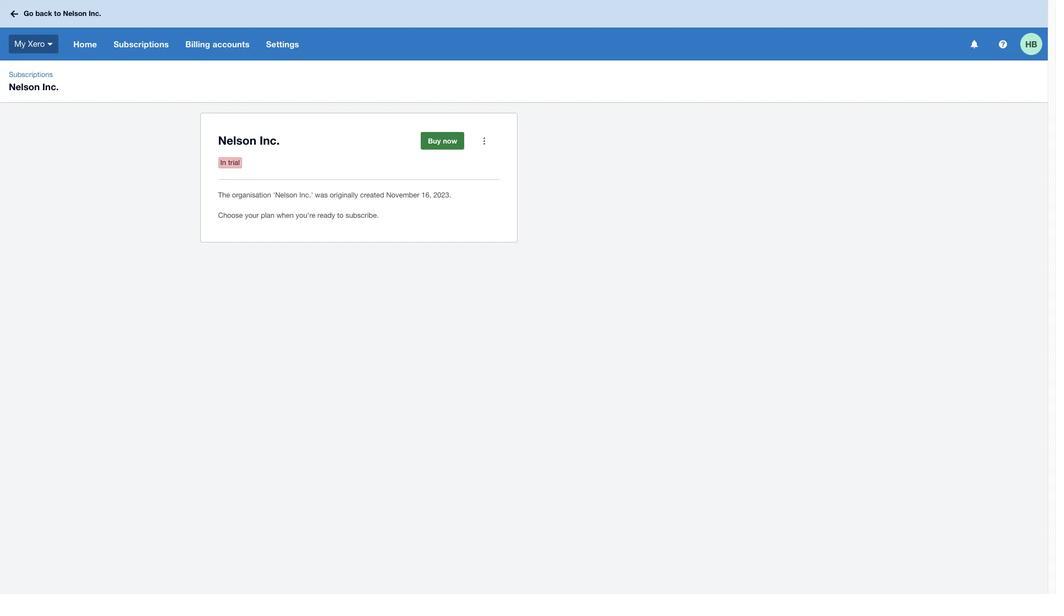 Task type: vqa. For each thing, say whether or not it's contained in the screenshot.
NAVIGATION
yes



Task type: describe. For each thing, give the bounding box(es) containing it.
plan
[[261, 211, 275, 220]]

the organisation 'nelson inc.' was originally created november 16, 2023 .
[[218, 191, 452, 199]]

2023
[[434, 191, 450, 199]]

the
[[218, 191, 230, 199]]

subscriptions nelson inc.
[[9, 70, 59, 92]]

.
[[450, 191, 452, 199]]

2 horizontal spatial inc.
[[260, 134, 280, 148]]

choose
[[218, 211, 243, 220]]

nelson inc.
[[218, 134, 280, 148]]

billing accounts link
[[177, 28, 258, 61]]

subscriptions for subscriptions nelson inc.
[[9, 70, 53, 79]]

in trial
[[220, 159, 240, 167]]

your
[[245, 211, 259, 220]]

buy now link
[[421, 132, 465, 150]]

was
[[315, 191, 328, 199]]

choose your plan when you're ready to subscribe.
[[218, 211, 379, 220]]

more row options image
[[474, 130, 496, 152]]

accounts
[[213, 39, 250, 49]]

billing accounts
[[185, 39, 250, 49]]

ready
[[318, 211, 335, 220]]

now
[[443, 137, 458, 145]]

16,
[[422, 191, 432, 199]]

in
[[220, 159, 226, 167]]

go
[[24, 9, 33, 18]]

home link
[[65, 28, 105, 61]]

svg image inside my xero popup button
[[47, 43, 53, 46]]

created
[[360, 191, 384, 199]]

back
[[35, 9, 52, 18]]

november
[[386, 191, 420, 199]]

1 horizontal spatial nelson
[[63, 9, 87, 18]]

subscriptions for subscriptions
[[114, 39, 169, 49]]

billing
[[185, 39, 210, 49]]

'nelson
[[273, 191, 298, 199]]

when
[[277, 211, 294, 220]]

0 vertical spatial inc.
[[89, 9, 101, 18]]

organisation
[[232, 191, 271, 199]]

to inside 'banner'
[[54, 9, 61, 18]]

my xero button
[[0, 28, 65, 61]]

navigation containing home
[[65, 28, 964, 61]]

1 vertical spatial subscriptions link
[[4, 69, 57, 80]]



Task type: locate. For each thing, give the bounding box(es) containing it.
0 vertical spatial nelson
[[63, 9, 87, 18]]

banner
[[0, 0, 1049, 61]]

0 vertical spatial subscriptions
[[114, 39, 169, 49]]

nelson inside subscriptions nelson inc.
[[9, 81, 40, 92]]

go back to nelson inc. link
[[7, 4, 108, 24]]

1 horizontal spatial subscriptions
[[114, 39, 169, 49]]

subscriptions inside subscriptions nelson inc.
[[9, 70, 53, 79]]

1 horizontal spatial subscriptions link
[[105, 28, 177, 61]]

0 horizontal spatial subscriptions link
[[4, 69, 57, 80]]

svg image inside "go back to nelson inc." link
[[10, 10, 18, 17]]

hb button
[[1021, 28, 1049, 61]]

home
[[73, 39, 97, 49]]

navigation
[[65, 28, 964, 61]]

1 vertical spatial inc.
[[42, 81, 59, 92]]

1 horizontal spatial inc.
[[89, 9, 101, 18]]

1 vertical spatial subscriptions
[[9, 70, 53, 79]]

to right the back
[[54, 9, 61, 18]]

to
[[54, 9, 61, 18], [337, 211, 344, 220]]

originally
[[330, 191, 358, 199]]

hb
[[1026, 39, 1038, 49]]

0 horizontal spatial to
[[54, 9, 61, 18]]

nelson
[[63, 9, 87, 18], [9, 81, 40, 92], [218, 134, 257, 148]]

to right ready at the top of page
[[337, 211, 344, 220]]

inc.
[[89, 9, 101, 18], [42, 81, 59, 92], [260, 134, 280, 148]]

settings button
[[258, 28, 308, 61]]

subscriptions link
[[105, 28, 177, 61], [4, 69, 57, 80]]

banner containing hb
[[0, 0, 1049, 61]]

my
[[14, 39, 26, 48]]

subscriptions
[[114, 39, 169, 49], [9, 70, 53, 79]]

go back to nelson inc.
[[24, 9, 101, 18]]

my xero
[[14, 39, 45, 48]]

2 horizontal spatial nelson
[[218, 134, 257, 148]]

xero
[[28, 39, 45, 48]]

2 vertical spatial inc.
[[260, 134, 280, 148]]

buy now
[[428, 137, 458, 145]]

1 horizontal spatial to
[[337, 211, 344, 220]]

svg image
[[10, 10, 18, 17], [971, 40, 978, 48], [999, 40, 1008, 48], [47, 43, 53, 46]]

0 horizontal spatial nelson
[[9, 81, 40, 92]]

settings
[[266, 39, 299, 49]]

trial
[[228, 159, 240, 167]]

nelson down my
[[9, 81, 40, 92]]

0 vertical spatial subscriptions link
[[105, 28, 177, 61]]

1 vertical spatial to
[[337, 211, 344, 220]]

0 vertical spatial to
[[54, 9, 61, 18]]

2 vertical spatial nelson
[[218, 134, 257, 148]]

inc.'
[[300, 191, 313, 199]]

buy
[[428, 137, 441, 145]]

0 horizontal spatial inc.
[[42, 81, 59, 92]]

1 vertical spatial nelson
[[9, 81, 40, 92]]

you're
[[296, 211, 316, 220]]

0 horizontal spatial subscriptions
[[9, 70, 53, 79]]

nelson up trial on the top of the page
[[218, 134, 257, 148]]

subscribe.
[[346, 211, 379, 220]]

nelson right the back
[[63, 9, 87, 18]]

subscriptions inside navigation
[[114, 39, 169, 49]]

inc. inside subscriptions nelson inc.
[[42, 81, 59, 92]]



